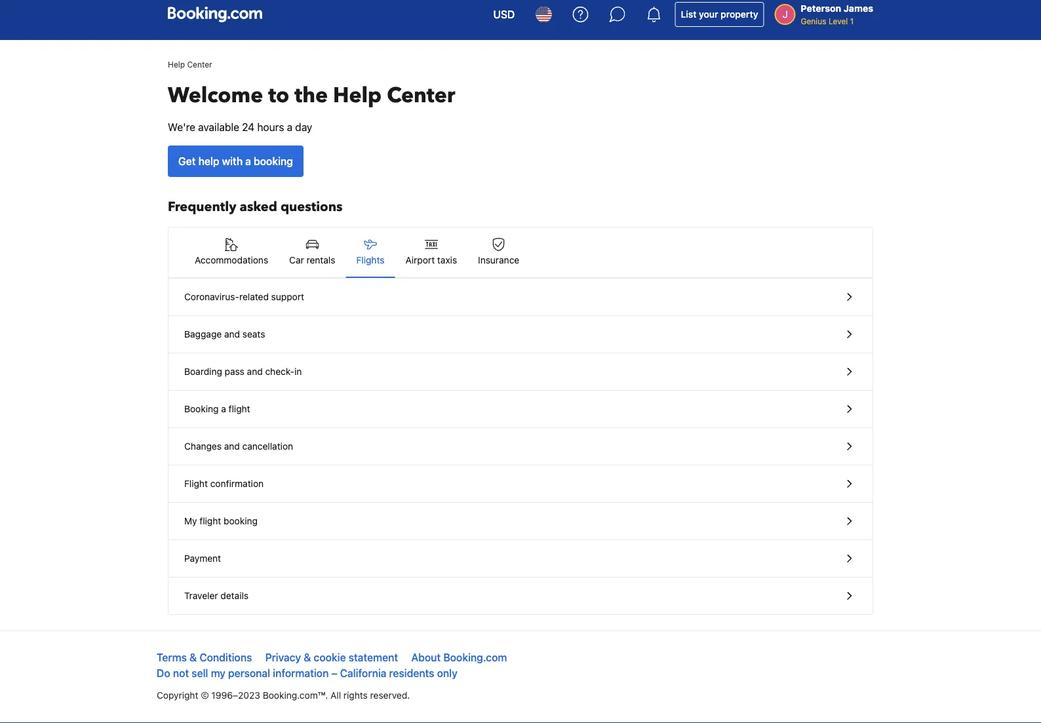 Task type: describe. For each thing, give the bounding box(es) containing it.
help
[[198, 155, 219, 168]]

flights
[[357, 255, 385, 266]]

day
[[295, 121, 313, 134]]

all
[[331, 690, 341, 701]]

accommodations
[[195, 255, 268, 266]]

related
[[239, 292, 269, 302]]

and for seats
[[224, 329, 240, 340]]

1 vertical spatial flight
[[200, 516, 221, 527]]

booking.com
[[444, 652, 507, 664]]

my
[[211, 668, 226, 680]]

1 horizontal spatial help
[[333, 81, 382, 110]]

in
[[295, 366, 302, 377]]

welcome to the help center
[[168, 81, 456, 110]]

get help with a booking
[[178, 155, 293, 168]]

support
[[271, 292, 304, 302]]

the
[[295, 81, 328, 110]]

terms & conditions
[[157, 652, 252, 664]]

1996–2023
[[212, 690, 260, 701]]

we're available 24 hours a day
[[168, 121, 313, 134]]

0 vertical spatial center
[[187, 60, 212, 69]]

your
[[699, 9, 719, 20]]

and for cancellation
[[224, 441, 240, 452]]

james
[[844, 3, 874, 14]]

asked
[[240, 198, 277, 216]]

do
[[157, 668, 170, 680]]

flight
[[184, 479, 208, 489]]

personal
[[228, 668, 270, 680]]

taxis
[[438, 255, 457, 266]]

cancellation
[[242, 441, 293, 452]]

0 horizontal spatial a
[[221, 404, 226, 415]]

details
[[221, 591, 249, 602]]

booking
[[184, 404, 219, 415]]

traveler details
[[184, 591, 249, 602]]

get
[[178, 155, 196, 168]]

car rentals button
[[279, 228, 346, 277]]

usd button
[[486, 0, 523, 30]]

boarding pass and check-in
[[184, 366, 302, 377]]

airport taxis button
[[395, 228, 468, 277]]

1
[[851, 16, 854, 26]]

coronavirus-
[[184, 292, 239, 302]]

conditions
[[200, 652, 252, 664]]

accommodations button
[[184, 228, 279, 277]]

pass
[[225, 366, 245, 377]]

traveler
[[184, 591, 218, 602]]

1 vertical spatial and
[[247, 366, 263, 377]]

coronavirus-related support button
[[169, 279, 873, 316]]

changes and cancellation button
[[169, 428, 873, 466]]

information
[[273, 668, 329, 680]]

genius
[[801, 16, 827, 26]]

booking.com™.
[[263, 690, 328, 701]]

payment button
[[169, 541, 873, 578]]

california
[[340, 668, 387, 680]]

privacy
[[265, 652, 301, 664]]

welcome
[[168, 81, 263, 110]]

changes
[[184, 441, 222, 452]]

privacy & cookie statement
[[265, 652, 398, 664]]

baggage and seats button
[[169, 316, 873, 354]]

property
[[721, 9, 759, 20]]

privacy & cookie statement link
[[265, 652, 398, 664]]

do not sell my personal information – california residents only link
[[157, 668, 458, 680]]

copyright © 1996–2023 booking.com™. all rights reserved.
[[157, 690, 410, 701]]

booking a flight button
[[169, 391, 873, 428]]

car rentals
[[289, 255, 336, 266]]

car
[[289, 255, 304, 266]]

level
[[829, 16, 848, 26]]

not
[[173, 668, 189, 680]]

sell
[[192, 668, 208, 680]]

boarding
[[184, 366, 222, 377]]



Task type: vqa. For each thing, say whether or not it's contained in the screenshot.
Center to the left
yes



Task type: locate. For each thing, give the bounding box(es) containing it.
baggage and seats
[[184, 329, 265, 340]]

a left "day"
[[287, 121, 293, 134]]

usd
[[494, 8, 515, 21]]

boarding pass and check-in button
[[169, 354, 873, 391]]

about
[[412, 652, 441, 664]]

a right with on the left of page
[[245, 155, 251, 168]]

seats
[[243, 329, 265, 340]]

booking a flight
[[184, 404, 250, 415]]

0 vertical spatial flight
[[229, 404, 250, 415]]

flights button
[[346, 228, 395, 277]]

&
[[190, 652, 197, 664], [304, 652, 311, 664]]

traveler details button
[[169, 578, 873, 615]]

a right booking
[[221, 404, 226, 415]]

booking.com online hotel reservations image
[[168, 7, 262, 22]]

insurance
[[478, 255, 520, 266]]

changes and cancellation
[[184, 441, 293, 452]]

and left the seats
[[224, 329, 240, 340]]

frequently
[[168, 198, 237, 216]]

about booking.com link
[[412, 652, 507, 664]]

hours
[[257, 121, 284, 134]]

reserved.
[[370, 690, 410, 701]]

a
[[287, 121, 293, 134], [245, 155, 251, 168], [221, 404, 226, 415]]

and right changes
[[224, 441, 240, 452]]

tab list containing accommodations
[[169, 228, 873, 279]]

0 horizontal spatial center
[[187, 60, 212, 69]]

1 horizontal spatial center
[[387, 81, 456, 110]]

©
[[201, 690, 209, 701]]

& up sell
[[190, 652, 197, 664]]

list
[[681, 9, 697, 20]]

1 horizontal spatial flight
[[229, 404, 250, 415]]

1 horizontal spatial &
[[304, 652, 311, 664]]

get help with a booking button
[[168, 146, 304, 177]]

list your property
[[681, 9, 759, 20]]

1 vertical spatial center
[[387, 81, 456, 110]]

flight right my in the bottom of the page
[[200, 516, 221, 527]]

airport taxis
[[406, 255, 457, 266]]

peterson james genius level 1
[[801, 3, 874, 26]]

and right pass on the bottom left of the page
[[247, 366, 263, 377]]

check-
[[265, 366, 295, 377]]

terms & conditions link
[[157, 652, 252, 664]]

flight up 'changes and cancellation' on the bottom
[[229, 404, 250, 415]]

2 vertical spatial a
[[221, 404, 226, 415]]

we're
[[168, 121, 196, 134]]

help
[[168, 60, 185, 69], [333, 81, 382, 110]]

statement
[[349, 652, 398, 664]]

frequently asked questions
[[168, 198, 343, 216]]

1 & from the left
[[190, 652, 197, 664]]

my flight booking button
[[169, 503, 873, 541]]

help up welcome
[[168, 60, 185, 69]]

booking down confirmation
[[224, 516, 258, 527]]

& for terms
[[190, 652, 197, 664]]

24
[[242, 121, 255, 134]]

copyright
[[157, 690, 198, 701]]

only
[[437, 668, 458, 680]]

1 horizontal spatial a
[[245, 155, 251, 168]]

cookie
[[314, 652, 346, 664]]

confirmation
[[210, 479, 264, 489]]

2 horizontal spatial a
[[287, 121, 293, 134]]

coronavirus-related support
[[184, 292, 304, 302]]

terms
[[157, 652, 187, 664]]

available
[[198, 121, 239, 134]]

booking
[[254, 155, 293, 168], [224, 516, 258, 527]]

questions
[[281, 198, 343, 216]]

–
[[332, 668, 338, 680]]

residents
[[389, 668, 435, 680]]

0 vertical spatial a
[[287, 121, 293, 134]]

0 vertical spatial and
[[224, 329, 240, 340]]

my flight booking
[[184, 516, 258, 527]]

center
[[187, 60, 212, 69], [387, 81, 456, 110]]

2 vertical spatial and
[[224, 441, 240, 452]]

tab list
[[169, 228, 873, 279]]

rights
[[344, 690, 368, 701]]

flight confirmation
[[184, 479, 264, 489]]

0 vertical spatial booking
[[254, 155, 293, 168]]

0 horizontal spatial help
[[168, 60, 185, 69]]

0 horizontal spatial &
[[190, 652, 197, 664]]

0 vertical spatial help
[[168, 60, 185, 69]]

0 horizontal spatial flight
[[200, 516, 221, 527]]

help right the
[[333, 81, 382, 110]]

& up do not sell my personal information – california residents only link
[[304, 652, 311, 664]]

booking down the hours
[[254, 155, 293, 168]]

2 & from the left
[[304, 652, 311, 664]]

list your property link
[[675, 2, 765, 27]]

peterson
[[801, 3, 842, 14]]

insurance button
[[468, 228, 530, 277]]

rentals
[[307, 255, 336, 266]]

with
[[222, 155, 243, 168]]

airport
[[406, 255, 435, 266]]

& for privacy
[[304, 652, 311, 664]]

help center
[[168, 60, 212, 69]]

1 vertical spatial help
[[333, 81, 382, 110]]

about booking.com do not sell my personal information – california residents only
[[157, 652, 507, 680]]

flight confirmation button
[[169, 466, 873, 503]]

and
[[224, 329, 240, 340], [247, 366, 263, 377], [224, 441, 240, 452]]

payment
[[184, 553, 221, 564]]

1 vertical spatial a
[[245, 155, 251, 168]]

1 vertical spatial booking
[[224, 516, 258, 527]]

baggage
[[184, 329, 222, 340]]

my
[[184, 516, 197, 527]]



